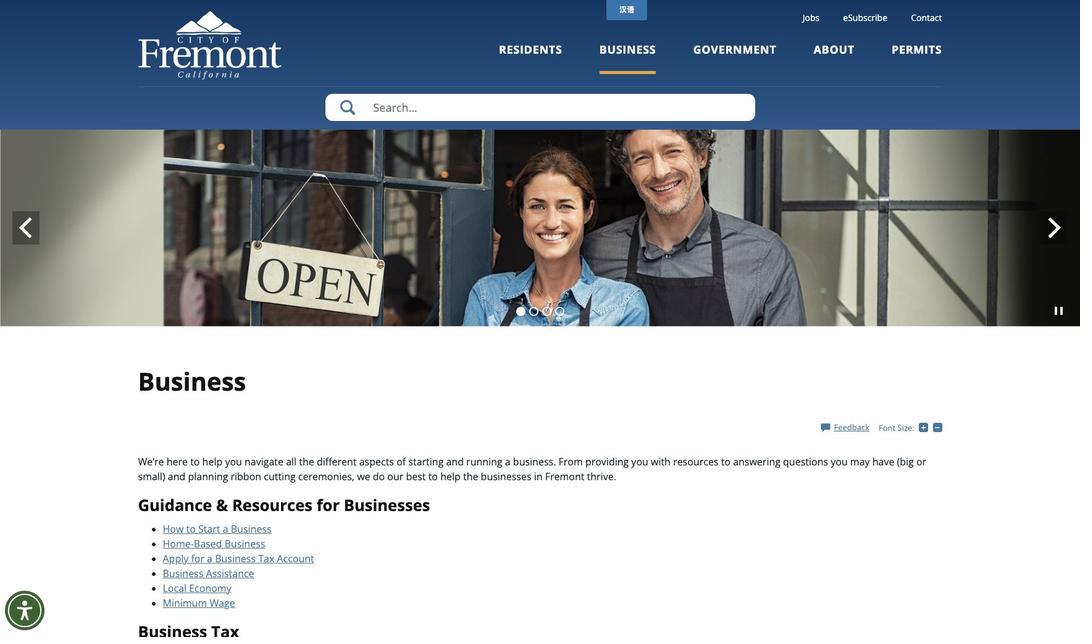 Task type: vqa. For each thing, say whether or not it's contained in the screenshot.
the Permits
yes



Task type: describe. For each thing, give the bounding box(es) containing it.
permits link
[[892, 42, 942, 74]]

businesses
[[344, 495, 430, 516]]

cutting
[[264, 470, 296, 484]]

questions
[[783, 455, 828, 469]]

small)
[[138, 470, 165, 484]]

1 horizontal spatial and
[[446, 455, 464, 469]]

to down starting
[[428, 470, 438, 484]]

+
[[929, 422, 933, 433]]

providing
[[586, 455, 629, 469]]

font
[[879, 422, 896, 434]]

2 you from the left
[[632, 455, 649, 469]]

- link
[[933, 422, 945, 433]]

feedback
[[834, 422, 870, 433]]

esubscribe link
[[843, 12, 888, 23]]

tax
[[258, 552, 274, 566]]

the
[[299, 455, 314, 469]]

(big
[[897, 455, 914, 469]]

about
[[814, 42, 855, 57]]

all
[[286, 455, 297, 469]]

contact
[[911, 12, 942, 23]]

government link
[[693, 42, 777, 74]]

or
[[917, 455, 927, 469]]

best
[[406, 470, 426, 484]]

font size: link
[[879, 422, 915, 434]]

in
[[534, 470, 543, 484]]

0 horizontal spatial for
[[191, 552, 204, 566]]

home-
[[163, 537, 194, 551]]

permits
[[892, 42, 942, 57]]

business link
[[600, 42, 656, 74]]

residents link
[[499, 42, 563, 74]]

local economy link
[[163, 582, 231, 595]]

aspects
[[359, 455, 394, 469]]

jobs
[[803, 12, 820, 23]]

esubscribe
[[843, 12, 888, 23]]

home-based business link
[[163, 537, 265, 551]]

apply
[[163, 552, 189, 566]]

account
[[277, 552, 314, 566]]

residents
[[499, 42, 563, 57]]

wage
[[210, 596, 235, 610]]

1 horizontal spatial a
[[223, 522, 228, 536]]

assistance
[[206, 567, 254, 580]]



Task type: locate. For each thing, give the bounding box(es) containing it.
a business.
[[505, 455, 556, 469]]

font size:
[[879, 422, 915, 434]]

you
[[225, 455, 242, 469], [632, 455, 649, 469], [831, 455, 848, 469]]

1 horizontal spatial for
[[317, 495, 340, 516]]

and
[[446, 455, 464, 469], [168, 470, 185, 484]]

we're here to help you navigate all the different aspects of starting and running a business. from providing you with resources to answering questions you may have (big or small) and planning ribbon cutting ceremonies, we do our best to help the businesses in fremont thrive.
[[138, 455, 927, 484]]

you left may
[[831, 455, 848, 469]]

open business with two people standing image
[[0, 130, 1080, 327]]

0 horizontal spatial you
[[225, 455, 242, 469]]

guidance & resources for businesses how to start a business home-based business apply for a business tax account business assistance local economy minimum wage
[[138, 495, 430, 610]]

starting
[[409, 455, 444, 469]]

how
[[163, 522, 184, 536]]

1 horizontal spatial you
[[632, 455, 649, 469]]

Search text field
[[325, 94, 755, 121]]

contact link
[[911, 12, 942, 23]]

1 you from the left
[[225, 455, 242, 469]]

0 horizontal spatial a
[[207, 552, 213, 566]]

help up planning
[[202, 455, 223, 469]]

a up business assistance link
[[207, 552, 213, 566]]

and down here
[[168, 470, 185, 484]]

from
[[559, 455, 583, 469]]

different
[[317, 455, 357, 469]]

for
[[317, 495, 340, 516], [191, 552, 204, 566]]

we
[[357, 470, 370, 484]]

help
[[202, 455, 223, 469], [441, 470, 461, 484]]

the businesses
[[463, 470, 532, 484]]

0 horizontal spatial and
[[168, 470, 185, 484]]

&
[[216, 495, 228, 516]]

start
[[198, 522, 220, 536]]

based
[[194, 537, 222, 551]]

economy
[[189, 582, 231, 595]]

a
[[223, 522, 228, 536], [207, 552, 213, 566]]

do
[[373, 470, 385, 484]]

minimum wage link
[[163, 596, 235, 610]]

guidance
[[138, 495, 212, 516]]

you left with
[[632, 455, 649, 469]]

help down starting
[[441, 470, 461, 484]]

about link
[[814, 42, 855, 74]]

running
[[466, 455, 503, 469]]

we're
[[138, 455, 164, 469]]

ceremonies,
[[298, 470, 355, 484]]

for down "ceremonies,"
[[317, 495, 340, 516]]

planning
[[188, 470, 228, 484]]

1 vertical spatial help
[[441, 470, 461, 484]]

business
[[600, 42, 656, 57], [138, 364, 246, 398], [231, 522, 272, 536], [225, 537, 265, 551], [215, 552, 256, 566], [163, 567, 203, 580]]

fremont
[[545, 470, 585, 484]]

how to start a business link
[[163, 522, 272, 536]]

of
[[397, 455, 406, 469]]

ribbon
[[231, 470, 261, 484]]

for down based
[[191, 552, 204, 566]]

may
[[851, 455, 870, 469]]

government
[[693, 42, 777, 57]]

feedback link
[[821, 422, 870, 433]]

to inside the guidance & resources for businesses how to start a business home-based business apply for a business tax account business assistance local economy minimum wage
[[186, 522, 196, 536]]

our
[[387, 470, 404, 484]]

resources
[[673, 455, 719, 469]]

jobs link
[[803, 12, 820, 23]]

1 horizontal spatial help
[[441, 470, 461, 484]]

0 vertical spatial help
[[202, 455, 223, 469]]

with
[[651, 455, 671, 469]]

1 vertical spatial for
[[191, 552, 204, 566]]

columnusercontrol1 main content
[[0, 42, 1080, 638]]

0 vertical spatial a
[[223, 522, 228, 536]]

1 vertical spatial a
[[207, 552, 213, 566]]

-
[[942, 422, 945, 433]]

business assistance link
[[163, 567, 254, 580]]

navigate
[[245, 455, 284, 469]]

here
[[167, 455, 188, 469]]

to right resources
[[721, 455, 731, 469]]

2 horizontal spatial you
[[831, 455, 848, 469]]

answering
[[733, 455, 781, 469]]

you up ribbon
[[225, 455, 242, 469]]

thrive.
[[587, 470, 616, 484]]

apply for a business tax account link
[[163, 552, 314, 566]]

0 vertical spatial for
[[317, 495, 340, 516]]

0 vertical spatial and
[[446, 455, 464, 469]]

to right here
[[190, 455, 200, 469]]

minimum
[[163, 596, 207, 610]]

3 you from the left
[[831, 455, 848, 469]]

size:
[[898, 422, 915, 434]]

resources
[[232, 495, 313, 516]]

local
[[163, 582, 187, 595]]

a right the start
[[223, 522, 228, 536]]

have
[[873, 455, 895, 469]]

1 vertical spatial and
[[168, 470, 185, 484]]

+ link
[[919, 422, 933, 433]]

0 horizontal spatial help
[[202, 455, 223, 469]]

and right starting
[[446, 455, 464, 469]]

to
[[190, 455, 200, 469], [721, 455, 731, 469], [428, 470, 438, 484], [186, 522, 196, 536]]

to right how
[[186, 522, 196, 536]]



